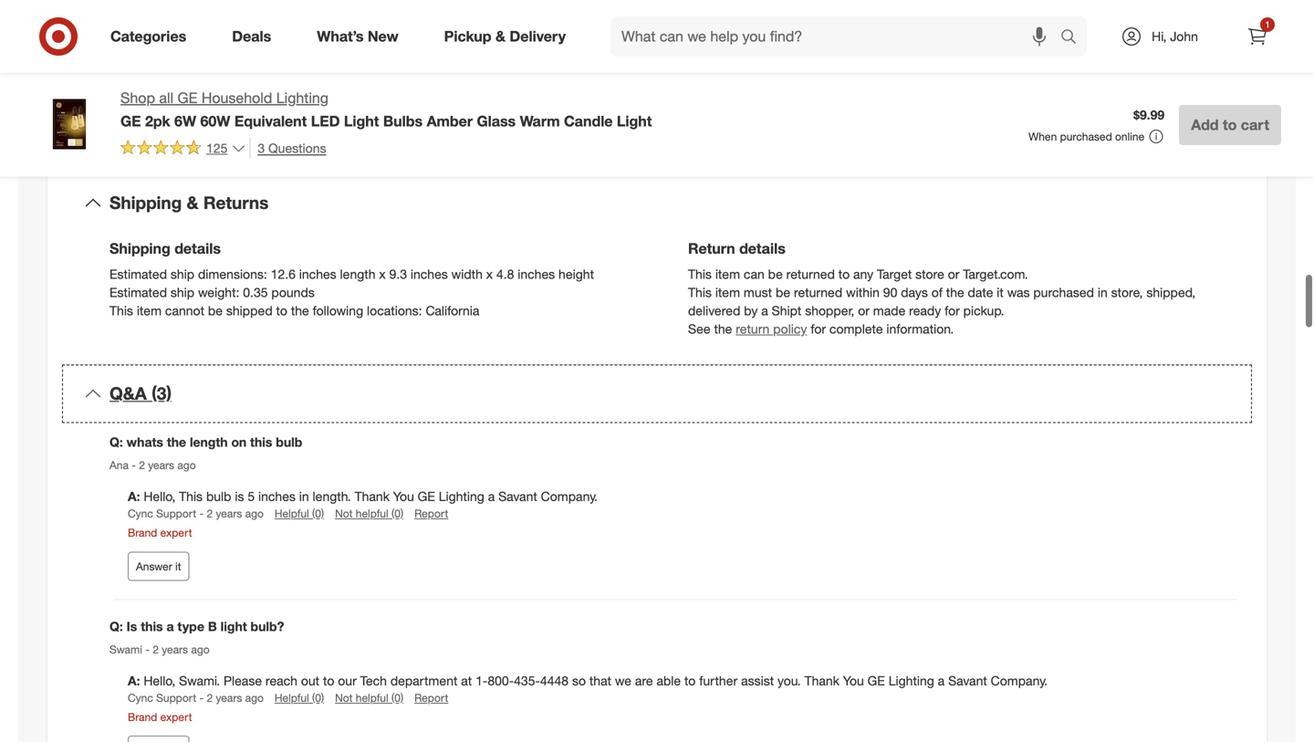 Task type: describe. For each thing, give the bounding box(es) containing it.
(0) down department
[[392, 691, 404, 705]]

inches right "4.8"
[[518, 266, 555, 282]]

search
[[1053, 29, 1097, 47]]

categories
[[110, 27, 186, 45]]

expert for swami.
[[160, 710, 192, 724]]

(dpci)
[[192, 15, 231, 31]]

to right able at the bottom
[[685, 673, 696, 689]]

& for pickup
[[496, 27, 506, 45]]

able
[[657, 673, 681, 689]]

years down is
[[216, 507, 242, 520]]

1 vertical spatial in
[[299, 488, 309, 504]]

add
[[1192, 116, 1219, 134]]

1 vertical spatial :
[[147, 71, 150, 87]]

imported
[[154, 71, 207, 87]]

3
[[258, 140, 265, 156]]

report for lighting
[[415, 507, 449, 520]]

hello, for hello, this bulb is 5 inches in length. thank you ge lighting a savant company.
[[144, 488, 176, 504]]

not for length.
[[335, 507, 353, 520]]

when purchased online
[[1029, 130, 1145, 143]]

1 vertical spatial company.
[[991, 673, 1048, 689]]

ana
[[110, 458, 129, 472]]

pickup & delivery
[[444, 27, 566, 45]]

2pk
[[145, 112, 170, 130]]

2 down the 'swami.'
[[207, 691, 213, 705]]

helpful  (0) for to
[[275, 691, 324, 705]]

1 link
[[1238, 16, 1278, 57]]

it inside button
[[175, 559, 181, 573]]

brand expert for hello, this bulb is 5 inches in length. thank you ge lighting a savant company.
[[128, 526, 192, 540]]

this down q: whats the length on this bulb ana - 2 years ago at the left bottom
[[179, 488, 203, 504]]

a: hello, this bulb is 5 inches in length. thank you ge lighting a savant company.
[[128, 488, 598, 504]]

1 horizontal spatial savant
[[949, 673, 988, 689]]

not helpful  (0) button for tech
[[335, 690, 404, 706]]

cync support - 2 years ago for swami.
[[128, 691, 264, 705]]

report button for at
[[415, 690, 449, 706]]

helpful  (0) button for to
[[275, 690, 324, 706]]

ago down 5 at the bottom left of the page
[[245, 507, 264, 520]]

inches right 5 at the bottom left of the page
[[258, 488, 296, 504]]

60w
[[200, 112, 230, 130]]

800-
[[488, 673, 514, 689]]

cannot
[[165, 303, 204, 319]]

report button for you
[[415, 506, 449, 521]]

when
[[1029, 130, 1058, 143]]

shopper,
[[805, 303, 855, 319]]

led
[[311, 112, 340, 130]]

width
[[452, 266, 483, 282]]

image of ge 2pk 6w 60w equivalent led light bulbs amber glass warm candle light image
[[33, 88, 106, 161]]

q&a (3)
[[110, 383, 172, 404]]

shipping for shipping details estimated ship dimensions: 12.6 inches length x 9.3 inches width x 4.8 inches height estimated ship weight: 0.35 pounds this item cannot be shipped to the following locations: california
[[110, 240, 171, 257]]

report incorrect product info. button
[[563, 129, 732, 147]]

q: whats the length on this bulb ana - 2 years ago
[[110, 434, 303, 472]]

item number (dpci) : 085-02-1212
[[110, 15, 312, 31]]

reach
[[266, 673, 298, 689]]

bulb inside q: whats the length on this bulb ana - 2 years ago
[[276, 434, 303, 450]]

this inside shipping details estimated ship dimensions: 12.6 inches length x 9.3 inches width x 4.8 inches height estimated ship weight: 0.35 pounds this item cannot be shipped to the following locations: california
[[110, 303, 133, 319]]

0 vertical spatial or
[[338, 130, 350, 146]]

90
[[884, 284, 898, 300]]

3 questions
[[258, 140, 326, 156]]

support for this
[[156, 507, 196, 520]]

cart
[[1241, 116, 1270, 134]]

whats
[[127, 434, 163, 450]]

shipped,
[[1147, 284, 1196, 300]]

store
[[916, 266, 945, 282]]

date
[[968, 284, 994, 300]]

deals
[[232, 27, 271, 45]]

by
[[744, 303, 758, 319]]

must
[[744, 284, 772, 300]]

085-
[[238, 15, 265, 31]]

you.
[[778, 673, 801, 689]]

store,
[[1112, 284, 1143, 300]]

12.6
[[271, 266, 296, 282]]

search button
[[1053, 16, 1097, 60]]

the inside q: whats the length on this bulb ana - 2 years ago
[[167, 434, 186, 450]]

shipping & returns
[[110, 192, 269, 213]]

shipping & returns button
[[62, 174, 1253, 232]]

- down the 'swami.'
[[200, 691, 204, 705]]

cync for hello, swami. please reach out to our tech department at 1-800-435-4448 so that we are able to further assist you. thank you ge lighting a savant company.
[[128, 691, 153, 705]]

know
[[479, 130, 509, 146]]

a inside the q: is this a type b light bulb? swami - 2 years ago
[[167, 618, 174, 634]]

helpful for length.
[[356, 507, 389, 520]]

household
[[202, 89, 272, 107]]

1 vertical spatial for
[[811, 321, 826, 337]]

that
[[590, 673, 612, 689]]

to right want
[[464, 130, 475, 146]]

candle
[[564, 112, 613, 130]]

0 horizontal spatial savant
[[499, 488, 538, 504]]

product
[[660, 130, 705, 146]]

new
[[368, 27, 399, 45]]

shipt
[[772, 303, 802, 319]]

1 vertical spatial you
[[843, 673, 864, 689]]

hi, john
[[1152, 28, 1199, 44]]

if
[[110, 130, 117, 146]]

item up delivered
[[716, 284, 740, 300]]

return
[[688, 240, 736, 257]]

02-
[[265, 15, 284, 31]]

so
[[572, 673, 586, 689]]

following
[[313, 303, 363, 319]]

2 inside the q: is this a type b light bulb? swami - 2 years ago
[[153, 643, 159, 656]]

1 vertical spatial be
[[776, 284, 791, 300]]

policy
[[774, 321, 807, 337]]

hello, for hello, swami. please reach out to our tech department at 1-800-435-4448 so that we are able to further assist you. thank you ge lighting a savant company.
[[144, 673, 176, 689]]

incorrect
[[606, 130, 657, 146]]

item down 2pk
[[142, 130, 167, 146]]

q: for q: whats the length on this bulb
[[110, 434, 123, 450]]

inches up pounds
[[299, 266, 337, 282]]

target.com.
[[963, 266, 1029, 282]]

california
[[426, 303, 480, 319]]

assist
[[741, 673, 774, 689]]

9.3
[[389, 266, 407, 282]]

0 vertical spatial report
[[563, 130, 603, 146]]

a: hello, swami. please reach out to our tech department at 1-800-435-4448 so that we are able to further assist you. thank you ge lighting a savant company.
[[128, 673, 1048, 689]]

(0) down a: hello, this bulb is 5 inches in length. thank you ge lighting a savant company. at the bottom left of the page
[[392, 507, 404, 520]]

details for shipping
[[175, 240, 221, 257]]

number
[[140, 15, 189, 31]]

type
[[177, 618, 205, 634]]

0 vertical spatial returned
[[787, 266, 835, 282]]

1 vertical spatial returned
[[794, 284, 843, 300]]

above
[[211, 130, 246, 146]]

1 ship from the top
[[171, 266, 195, 282]]

details down 6w in the top of the page
[[170, 130, 208, 146]]

helpful for tech
[[356, 691, 389, 705]]

& for shipping
[[187, 192, 199, 213]]

add to cart button
[[1180, 105, 1282, 145]]

inches right 9.3
[[411, 266, 448, 282]]

0 vertical spatial purchased
[[1061, 130, 1113, 143]]

0 horizontal spatial you
[[393, 488, 414, 504]]

years down the please
[[216, 691, 242, 705]]

q&a
[[110, 383, 147, 404]]

about
[[513, 130, 546, 146]]

helpful  (0) button for inches
[[275, 506, 324, 521]]

1 vertical spatial we
[[615, 673, 632, 689]]

pickup & delivery link
[[429, 16, 589, 57]]

complete
[[830, 321, 883, 337]]

this inside the q: is this a type b light bulb? swami - 2 years ago
[[141, 618, 163, 634]]

information.
[[887, 321, 954, 337]]

cync for hello, this bulb is 5 inches in length. thank you ge lighting a savant company.
[[128, 507, 153, 520]]

item inside shipping details estimated ship dimensions: 12.6 inches length x 9.3 inches width x 4.8 inches height estimated ship weight: 0.35 pounds this item cannot be shipped to the following locations: california
[[137, 303, 162, 319]]

a: for a: hello, this bulb is 5 inches in length. thank you ge lighting a savant company.
[[128, 488, 140, 504]]

2 estimated from the top
[[110, 284, 167, 300]]

4448
[[540, 673, 569, 689]]

returns
[[203, 192, 269, 213]]

the right "if"
[[120, 130, 138, 146]]

ago down the please
[[245, 691, 264, 705]]

accurate
[[285, 130, 334, 146]]

not helpful  (0) for length.
[[335, 507, 404, 520]]

bulbs
[[383, 112, 423, 130]]

weight:
[[198, 284, 240, 300]]

ago inside the q: is this a type b light bulb? swami - 2 years ago
[[191, 643, 210, 656]]

2 x from the left
[[486, 266, 493, 282]]

equivalent
[[234, 112, 307, 130]]

ago inside q: whats the length on this bulb ana - 2 years ago
[[177, 458, 196, 472]]

swami
[[110, 643, 142, 656]]

1212
[[284, 15, 312, 31]]

this up delivered
[[688, 284, 712, 300]]



Task type: locate. For each thing, give the bounding box(es) containing it.
answer it
[[136, 559, 181, 573]]

in inside return details this item can be returned to any target store or target.com. this item must be returned within 90 days of the date it was purchased in store, shipped, delivered by a shipt shopper, or made ready for pickup. see the return policy for complete information.
[[1098, 284, 1108, 300]]

target
[[877, 266, 912, 282]]

0 vertical spatial cync
[[128, 507, 153, 520]]

0 vertical spatial helpful
[[356, 507, 389, 520]]

0 vertical spatial not helpful  (0) button
[[335, 506, 404, 521]]

thank right you.
[[805, 673, 840, 689]]

0 vertical spatial hello,
[[144, 488, 176, 504]]

brand
[[128, 526, 157, 540], [128, 710, 157, 724]]

this down return
[[688, 266, 712, 282]]

1 vertical spatial it
[[175, 559, 181, 573]]

1 horizontal spatial x
[[486, 266, 493, 282]]

this inside q: whats the length on this bulb ana - 2 years ago
[[250, 434, 272, 450]]

1 horizontal spatial for
[[945, 303, 960, 319]]

be down weight: at the left top of the page
[[208, 303, 223, 319]]

1 vertical spatial expert
[[160, 710, 192, 724]]

1 vertical spatial purchased
[[1034, 284, 1095, 300]]

hi,
[[1152, 28, 1167, 44]]

be
[[768, 266, 783, 282], [776, 284, 791, 300], [208, 303, 223, 319]]

light up complete,
[[344, 112, 379, 130]]

2 down q: whats the length on this bulb ana - 2 years ago at the left bottom
[[207, 507, 213, 520]]

info.
[[709, 130, 732, 146]]

was
[[1008, 284, 1030, 300]]

0 horizontal spatial this
[[141, 618, 163, 634]]

0.35
[[243, 284, 268, 300]]

0 vertical spatial length
[[340, 266, 376, 282]]

- inside q: whats the length on this bulb ana - 2 years ago
[[132, 458, 136, 472]]

435-
[[514, 673, 540, 689]]

1 horizontal spatial light
[[617, 112, 652, 130]]

expert down the 'swami.'
[[160, 710, 192, 724]]

not down 'length.'
[[335, 507, 353, 520]]

x
[[379, 266, 386, 282], [486, 266, 493, 282]]

2 report button from the top
[[415, 690, 449, 706]]

0 vertical spatial a:
[[128, 488, 140, 504]]

ago down "type"
[[191, 643, 210, 656]]

to inside return details this item can be returned to any target store or target.com. this item must be returned within 90 days of the date it was purchased in store, shipped, delivered by a shipt shopper, or made ready for pickup. see the return policy for complete information.
[[839, 266, 850, 282]]

1 vertical spatial not helpful  (0)
[[335, 691, 404, 705]]

2 a: from the top
[[128, 673, 140, 689]]

1 vertical spatial cync support - 2 years ago
[[128, 691, 264, 705]]

1 vertical spatial brand
[[128, 710, 157, 724]]

2 brand expert from the top
[[128, 710, 192, 724]]

brand up answer
[[128, 526, 157, 540]]

0 vertical spatial not
[[335, 507, 353, 520]]

2 cync support - 2 years ago from the top
[[128, 691, 264, 705]]

a: for a: hello, swami. please reach out to our tech department at 1-800-435-4448 so that we are able to further assist you. thank you ge lighting a savant company.
[[128, 673, 140, 689]]

not helpful  (0) for tech
[[335, 691, 404, 705]]

1 helpful  (0) button from the top
[[275, 506, 324, 521]]

any
[[854, 266, 874, 282]]

1 not helpful  (0) from the top
[[335, 507, 404, 520]]

dimensions:
[[198, 266, 267, 282]]

2 hello, from the top
[[144, 673, 176, 689]]

report button down department
[[415, 690, 449, 706]]

report button
[[415, 506, 449, 521], [415, 690, 449, 706]]

1 vertical spatial lighting
[[439, 488, 485, 504]]

: up shop
[[147, 71, 150, 87]]

- inside the q: is this a type b light bulb? swami - 2 years ago
[[145, 643, 150, 656]]

2 support from the top
[[156, 691, 196, 705]]

1 vertical spatial bulb
[[206, 488, 231, 504]]

2 ship from the top
[[171, 284, 195, 300]]

0 horizontal spatial in
[[299, 488, 309, 504]]

or down within
[[858, 303, 870, 319]]

you right 'length.'
[[393, 488, 414, 504]]

0 vertical spatial it
[[997, 284, 1004, 300]]

all
[[159, 89, 174, 107]]

1 not from the top
[[335, 507, 353, 520]]

1 vertical spatial not helpful  (0) button
[[335, 690, 404, 706]]

want
[[433, 130, 460, 146]]

aren't
[[250, 130, 281, 146]]

years down whats
[[148, 458, 174, 472]]

6w
[[174, 112, 196, 130]]

report down department
[[415, 691, 449, 705]]

1 horizontal spatial :
[[231, 15, 235, 31]]

this right is
[[141, 618, 163, 634]]

shipping down 125 link
[[110, 192, 182, 213]]

inches
[[299, 266, 337, 282], [411, 266, 448, 282], [518, 266, 555, 282], [258, 488, 296, 504]]

1 cync support - 2 years ago from the top
[[128, 507, 264, 520]]

expert up answer it button
[[160, 526, 192, 540]]

0 horizontal spatial thank
[[355, 488, 390, 504]]

hello, down whats
[[144, 488, 176, 504]]

cync support - 2 years ago down the 'swami.'
[[128, 691, 264, 705]]

report button down a: hello, this bulb is 5 inches in length. thank you ge lighting a savant company. at the bottom left of the page
[[415, 506, 449, 521]]

1 helpful  (0) from the top
[[275, 507, 324, 520]]

1 vertical spatial a:
[[128, 673, 140, 689]]

delivery
[[510, 27, 566, 45]]

0 horizontal spatial we
[[413, 130, 429, 146]]

brand expert
[[128, 526, 192, 540], [128, 710, 192, 724]]

1 support from the top
[[156, 507, 196, 520]]

2 vertical spatial be
[[208, 303, 223, 319]]

1 horizontal spatial or
[[858, 303, 870, 319]]

be up shipt
[[776, 284, 791, 300]]

1 shipping from the top
[[110, 192, 182, 213]]

1 horizontal spatial bulb
[[276, 434, 303, 450]]

1 vertical spatial helpful  (0)
[[275, 691, 324, 705]]

helpful down reach
[[275, 691, 309, 705]]

1 horizontal spatial you
[[843, 673, 864, 689]]

0 horizontal spatial lighting
[[276, 89, 329, 107]]

1 vertical spatial savant
[[949, 673, 988, 689]]

be right can
[[768, 266, 783, 282]]

helpful  (0) down out
[[275, 691, 324, 705]]

tech
[[360, 673, 387, 689]]

0 vertical spatial helpful  (0)
[[275, 507, 324, 520]]

1 horizontal spatial length
[[340, 266, 376, 282]]

& right pickup
[[496, 27, 506, 45]]

2 not helpful  (0) button from the top
[[335, 690, 404, 706]]

shipping for shipping & returns
[[110, 192, 182, 213]]

or
[[338, 130, 350, 146], [948, 266, 960, 282], [858, 303, 870, 319]]

a: down "ana"
[[128, 488, 140, 504]]

lighting
[[276, 89, 329, 107], [439, 488, 485, 504], [889, 673, 935, 689]]

x left "4.8"
[[486, 266, 493, 282]]

0 vertical spatial lighting
[[276, 89, 329, 107]]

q: for q: is this a type b light bulb?
[[110, 618, 123, 634]]

item left cannot
[[137, 303, 162, 319]]

1 helpful from the top
[[275, 507, 309, 520]]

helpful down 'tech'
[[356, 691, 389, 705]]

1 vertical spatial ship
[[171, 284, 195, 300]]

in left 'length.'
[[299, 488, 309, 504]]

2 cync from the top
[[128, 691, 153, 705]]

2
[[139, 458, 145, 472], [207, 507, 213, 520], [153, 643, 159, 656], [207, 691, 213, 705]]

0 horizontal spatial or
[[338, 130, 350, 146]]

1 horizontal spatial thank
[[805, 673, 840, 689]]

0 vertical spatial shipping
[[110, 192, 182, 213]]

length.
[[313, 488, 351, 504]]

to inside shipping details estimated ship dimensions: 12.6 inches length x 9.3 inches width x 4.8 inches height estimated ship weight: 0.35 pounds this item cannot be shipped to the following locations: california
[[276, 303, 288, 319]]

to right out
[[323, 673, 334, 689]]

shipping inside dropdown button
[[110, 192, 182, 213]]

2 horizontal spatial or
[[948, 266, 960, 282]]

brand down swami
[[128, 710, 157, 724]]

report down a: hello, this bulb is 5 inches in length. thank you ge lighting a savant company. at the bottom left of the page
[[415, 507, 449, 520]]

brand for hello, swami. please reach out to our tech department at 1-800-435-4448 so that we are able to further assist you. thank you ge lighting a savant company.
[[128, 710, 157, 724]]

2 q: from the top
[[110, 618, 123, 634]]

cync support - 2 years ago for this
[[128, 507, 264, 520]]

0 vertical spatial cync support - 2 years ago
[[128, 507, 264, 520]]

at
[[461, 673, 472, 689]]

1 helpful from the top
[[356, 507, 389, 520]]

1 vertical spatial report button
[[415, 690, 449, 706]]

ago right "ana"
[[177, 458, 196, 472]]

1 vertical spatial helpful  (0) button
[[275, 690, 324, 706]]

details inside return details this item can be returned to any target store or target.com. this item must be returned within 90 days of the date it was purchased in store, shipped, delivered by a shipt shopper, or made ready for pickup. see the return policy for complete information.
[[740, 240, 786, 257]]

1 vertical spatial helpful
[[275, 691, 309, 705]]

- down q: whats the length on this bulb ana - 2 years ago at the left bottom
[[200, 507, 204, 520]]

2 shipping from the top
[[110, 240, 171, 257]]

for right ready
[[945, 303, 960, 319]]

item left can
[[716, 266, 740, 282]]

1 vertical spatial helpful
[[356, 691, 389, 705]]

this right the on
[[250, 434, 272, 450]]

to
[[1223, 116, 1237, 134], [464, 130, 475, 146], [839, 266, 850, 282], [276, 303, 288, 319], [323, 673, 334, 689], [685, 673, 696, 689]]

the down pounds
[[291, 303, 309, 319]]

report
[[563, 130, 603, 146], [415, 507, 449, 520], [415, 691, 449, 705]]

it.
[[549, 130, 559, 146]]

not for tech
[[335, 691, 353, 705]]

1 light from the left
[[344, 112, 379, 130]]

0 horizontal spatial bulb
[[206, 488, 231, 504]]

item
[[142, 130, 167, 146], [716, 266, 740, 282], [716, 284, 740, 300], [137, 303, 162, 319]]

0 vertical spatial helpful  (0) button
[[275, 506, 324, 521]]

0 vertical spatial brand
[[128, 526, 157, 540]]

return policy link
[[736, 321, 807, 337]]

light
[[221, 618, 247, 634]]

report down candle
[[563, 130, 603, 146]]

What can we help you find? suggestions appear below search field
[[611, 16, 1065, 57]]

to inside button
[[1223, 116, 1237, 134]]

& inside dropdown button
[[187, 192, 199, 213]]

& left returns
[[187, 192, 199, 213]]

purchased right was
[[1034, 284, 1095, 300]]

a: down swami
[[128, 673, 140, 689]]

2 brand from the top
[[128, 710, 157, 724]]

questions
[[268, 140, 326, 156]]

1 estimated from the top
[[110, 266, 167, 282]]

details inside shipping details estimated ship dimensions: 12.6 inches length x 9.3 inches width x 4.8 inches height estimated ship weight: 0.35 pounds this item cannot be shipped to the following locations: california
[[175, 240, 221, 257]]

support
[[156, 507, 196, 520], [156, 691, 196, 705]]

1
[[1266, 19, 1271, 30]]

if the item details above aren't accurate or complete, we want to know about it. report incorrect product info.
[[110, 130, 732, 146]]

return
[[736, 321, 770, 337]]

savant
[[499, 488, 538, 504], [949, 673, 988, 689]]

helpful down a: hello, this bulb is 5 inches in length. thank you ge lighting a savant company. at the bottom left of the page
[[356, 507, 389, 520]]

helpful for to
[[275, 691, 309, 705]]

not
[[335, 507, 353, 520], [335, 691, 353, 705]]

shipping inside shipping details estimated ship dimensions: 12.6 inches length x 9.3 inches width x 4.8 inches height estimated ship weight: 0.35 pounds this item cannot be shipped to the following locations: california
[[110, 240, 171, 257]]

years down "type"
[[162, 643, 188, 656]]

0 vertical spatial :
[[231, 15, 235, 31]]

delivered
[[688, 303, 741, 319]]

not helpful  (0) button down a: hello, this bulb is 5 inches in length. thank you ge lighting a savant company. at the bottom left of the page
[[335, 506, 404, 521]]

0 vertical spatial you
[[393, 488, 414, 504]]

cync down swami
[[128, 691, 153, 705]]

this left cannot
[[110, 303, 133, 319]]

0 vertical spatial thank
[[355, 488, 390, 504]]

purchased
[[1061, 130, 1113, 143], [1034, 284, 1095, 300]]

1 a: from the top
[[128, 488, 140, 504]]

helpful down a: hello, this bulb is 5 inches in length. thank you ge lighting a savant company. at the bottom left of the page
[[275, 507, 309, 520]]

hello, left the 'swami.'
[[144, 673, 176, 689]]

: left the "085-"
[[231, 15, 235, 31]]

1 brand expert from the top
[[128, 526, 192, 540]]

2 helpful from the top
[[275, 691, 309, 705]]

we
[[413, 130, 429, 146], [615, 673, 632, 689]]

not helpful  (0) down a: hello, this bulb is 5 inches in length. thank you ge lighting a savant company. at the bottom left of the page
[[335, 507, 404, 520]]

1 x from the left
[[379, 266, 386, 282]]

1 vertical spatial hello,
[[144, 673, 176, 689]]

helpful  (0) for inches
[[275, 507, 324, 520]]

q: inside the q: is this a type b light bulb? swami - 2 years ago
[[110, 618, 123, 634]]

2 not helpful  (0) from the top
[[335, 691, 404, 705]]

helpful for inches
[[275, 507, 309, 520]]

shipping details estimated ship dimensions: 12.6 inches length x 9.3 inches width x 4.8 inches height estimated ship weight: 0.35 pounds this item cannot be shipped to the following locations: california
[[110, 240, 594, 319]]

brand expert for hello, swami. please reach out to our tech department at 1-800-435-4448 so that we are able to further assist you. thank you ge lighting a savant company.
[[128, 710, 192, 724]]

- right "ana"
[[132, 458, 136, 472]]

2 horizontal spatial lighting
[[889, 673, 935, 689]]

2 vertical spatial lighting
[[889, 673, 935, 689]]

0 vertical spatial report button
[[415, 506, 449, 521]]

0 vertical spatial be
[[768, 266, 783, 282]]

not helpful  (0) button for length.
[[335, 506, 404, 521]]

x left 9.3
[[379, 266, 386, 282]]

to left any
[[839, 266, 850, 282]]

answer
[[136, 559, 172, 573]]

a inside return details this item can be returned to any target store or target.com. this item must be returned within 90 days of the date it was purchased in store, shipped, delivered by a shipt shopper, or made ready for pickup. see the return policy for complete information.
[[762, 303, 769, 319]]

1 report button from the top
[[415, 506, 449, 521]]

0 vertical spatial support
[[156, 507, 196, 520]]

purchased right when
[[1061, 130, 1113, 143]]

this
[[250, 434, 272, 450], [141, 618, 163, 634]]

1 horizontal spatial lighting
[[439, 488, 485, 504]]

amber
[[427, 112, 473, 130]]

add to cart
[[1192, 116, 1270, 134]]

1 brand from the top
[[128, 526, 157, 540]]

0 vertical spatial for
[[945, 303, 960, 319]]

1 not helpful  (0) button from the top
[[335, 506, 404, 521]]

expert for this
[[160, 526, 192, 540]]

not helpful  (0)
[[335, 507, 404, 520], [335, 691, 404, 705]]

shipping down shipping & returns
[[110, 240, 171, 257]]

helpful  (0) button down 'length.'
[[275, 506, 324, 521]]

1 cync from the top
[[128, 507, 153, 520]]

2 vertical spatial or
[[858, 303, 870, 319]]

lighting inside shop all ge household lighting ge 2pk 6w 60w equivalent led light bulbs amber glass warm candle light
[[276, 89, 329, 107]]

0 vertical spatial not helpful  (0)
[[335, 507, 404, 520]]

bulb?
[[251, 618, 284, 634]]

(0) down 'length.'
[[312, 507, 324, 520]]

thank right 'length.'
[[355, 488, 390, 504]]

2 vertical spatial report
[[415, 691, 449, 705]]

0 horizontal spatial light
[[344, 112, 379, 130]]

is
[[235, 488, 244, 504]]

what's new
[[317, 27, 399, 45]]

0 vertical spatial in
[[1098, 284, 1108, 300]]

0 vertical spatial q:
[[110, 434, 123, 450]]

bulb right the on
[[276, 434, 303, 450]]

0 vertical spatial estimated
[[110, 266, 167, 282]]

be inside shipping details estimated ship dimensions: 12.6 inches length x 9.3 inches width x 4.8 inches height estimated ship weight: 0.35 pounds this item cannot be shipped to the following locations: california
[[208, 303, 223, 319]]

john
[[1171, 28, 1199, 44]]

ready
[[909, 303, 941, 319]]

1 horizontal spatial it
[[997, 284, 1004, 300]]

1 vertical spatial report
[[415, 507, 449, 520]]

0 vertical spatial helpful
[[275, 507, 309, 520]]

the inside shipping details estimated ship dimensions: 12.6 inches length x 9.3 inches width x 4.8 inches height estimated ship weight: 0.35 pounds this item cannot be shipped to the following locations: california
[[291, 303, 309, 319]]

online
[[1116, 130, 1145, 143]]

light up incorrect
[[617, 112, 652, 130]]

- right swami
[[145, 643, 150, 656]]

details
[[170, 130, 208, 146], [175, 240, 221, 257], [740, 240, 786, 257]]

or right store
[[948, 266, 960, 282]]

details up can
[[740, 240, 786, 257]]

the right of
[[947, 284, 965, 300]]

1 horizontal spatial this
[[250, 434, 272, 450]]

q: left is
[[110, 618, 123, 634]]

not helpful  (0) down 'tech'
[[335, 691, 404, 705]]

ship
[[171, 266, 195, 282], [171, 284, 195, 300]]

2 not from the top
[[335, 691, 353, 705]]

cync down "ana"
[[128, 507, 153, 520]]

in left store,
[[1098, 284, 1108, 300]]

(0) down out
[[312, 691, 324, 705]]

&
[[496, 27, 506, 45], [187, 192, 199, 213]]

1 vertical spatial this
[[141, 618, 163, 634]]

0 vertical spatial this
[[250, 434, 272, 450]]

1 hello, from the top
[[144, 488, 176, 504]]

for
[[945, 303, 960, 319], [811, 321, 826, 337]]

1 expert from the top
[[160, 526, 192, 540]]

1 vertical spatial thank
[[805, 673, 840, 689]]

brand for hello, this bulb is 5 inches in length. thank you ge lighting a savant company.
[[128, 526, 157, 540]]

1 vertical spatial &
[[187, 192, 199, 213]]

125 link
[[121, 138, 246, 160]]

see
[[688, 321, 711, 337]]

2 expert from the top
[[160, 710, 192, 724]]

of
[[932, 284, 943, 300]]

cync support - 2 years ago
[[128, 507, 264, 520], [128, 691, 264, 705]]

1 q: from the top
[[110, 434, 123, 450]]

2 helpful from the top
[[356, 691, 389, 705]]

q: up "ana"
[[110, 434, 123, 450]]

you right you.
[[843, 673, 864, 689]]

shop
[[121, 89, 155, 107]]

1 horizontal spatial in
[[1098, 284, 1108, 300]]

not down "our"
[[335, 691, 353, 705]]

not helpful  (0) button down 'tech'
[[335, 690, 404, 706]]

bulb left is
[[206, 488, 231, 504]]

department
[[391, 673, 458, 689]]

can
[[744, 266, 765, 282]]

a
[[762, 303, 769, 319], [488, 488, 495, 504], [167, 618, 174, 634], [938, 673, 945, 689]]

helpful  (0) button
[[275, 506, 324, 521], [275, 690, 324, 706]]

1 horizontal spatial company.
[[991, 673, 1048, 689]]

helpful  (0) button down out
[[275, 690, 324, 706]]

2 helpful  (0) from the top
[[275, 691, 324, 705]]

please
[[224, 673, 262, 689]]

years inside the q: is this a type b light bulb? swami - 2 years ago
[[162, 643, 188, 656]]

brand expert down the 'swami.'
[[128, 710, 192, 724]]

years inside q: whats the length on this bulb ana - 2 years ago
[[148, 458, 174, 472]]

helpful  (0) down 'length.'
[[275, 507, 324, 520]]

0 vertical spatial brand expert
[[128, 526, 192, 540]]

5
[[248, 488, 255, 504]]

length inside q: whats the length on this bulb ana - 2 years ago
[[190, 434, 228, 450]]

length inside shipping details estimated ship dimensions: 12.6 inches length x 9.3 inches width x 4.8 inches height estimated ship weight: 0.35 pounds this item cannot be shipped to the following locations: california
[[340, 266, 376, 282]]

purchased inside return details this item can be returned to any target store or target.com. this item must be returned within 90 days of the date it was purchased in store, shipped, delivered by a shipt shopper, or made ready for pickup. see the return policy for complete information.
[[1034, 284, 1095, 300]]

2 light from the left
[[617, 112, 652, 130]]

1 vertical spatial shipping
[[110, 240, 171, 257]]

details for return
[[740, 240, 786, 257]]

height
[[559, 266, 594, 282]]

support up answer it
[[156, 507, 196, 520]]

0 horizontal spatial for
[[811, 321, 826, 337]]

q: inside q: whats the length on this bulb ana - 2 years ago
[[110, 434, 123, 450]]

support for swami.
[[156, 691, 196, 705]]

1 vertical spatial support
[[156, 691, 196, 705]]

to down pounds
[[276, 303, 288, 319]]

pickup.
[[964, 303, 1005, 319]]

categories link
[[95, 16, 209, 57]]

2 helpful  (0) button from the top
[[275, 690, 324, 706]]

it inside return details this item can be returned to any target store or target.com. this item must be returned within 90 days of the date it was purchased in store, shipped, delivered by a shipt shopper, or made ready for pickup. see the return policy for complete information.
[[997, 284, 1004, 300]]

1 vertical spatial cync
[[128, 691, 153, 705]]

the down delivered
[[714, 321, 733, 337]]

we down bulbs
[[413, 130, 429, 146]]

2 inside q: whats the length on this bulb ana - 2 years ago
[[139, 458, 145, 472]]

return details this item can be returned to any target store or target.com. this item must be returned within 90 days of the date it was purchased in store, shipped, delivered by a shipt shopper, or made ready for pickup. see the return policy for complete information.
[[688, 240, 1196, 337]]

estimated
[[110, 266, 167, 282], [110, 284, 167, 300]]

brand expert up answer it button
[[128, 526, 192, 540]]

report for 800-
[[415, 691, 449, 705]]

1 vertical spatial length
[[190, 434, 228, 450]]

locations:
[[367, 303, 422, 319]]

1 vertical spatial q:
[[110, 618, 123, 634]]

0 vertical spatial company.
[[541, 488, 598, 504]]

$9.99
[[1134, 107, 1165, 123]]

0 horizontal spatial company.
[[541, 488, 598, 504]]

or down led
[[338, 130, 350, 146]]

0 vertical spatial expert
[[160, 526, 192, 540]]

(3)
[[152, 383, 172, 404]]



Task type: vqa. For each thing, say whether or not it's contained in the screenshot.
accurate
yes



